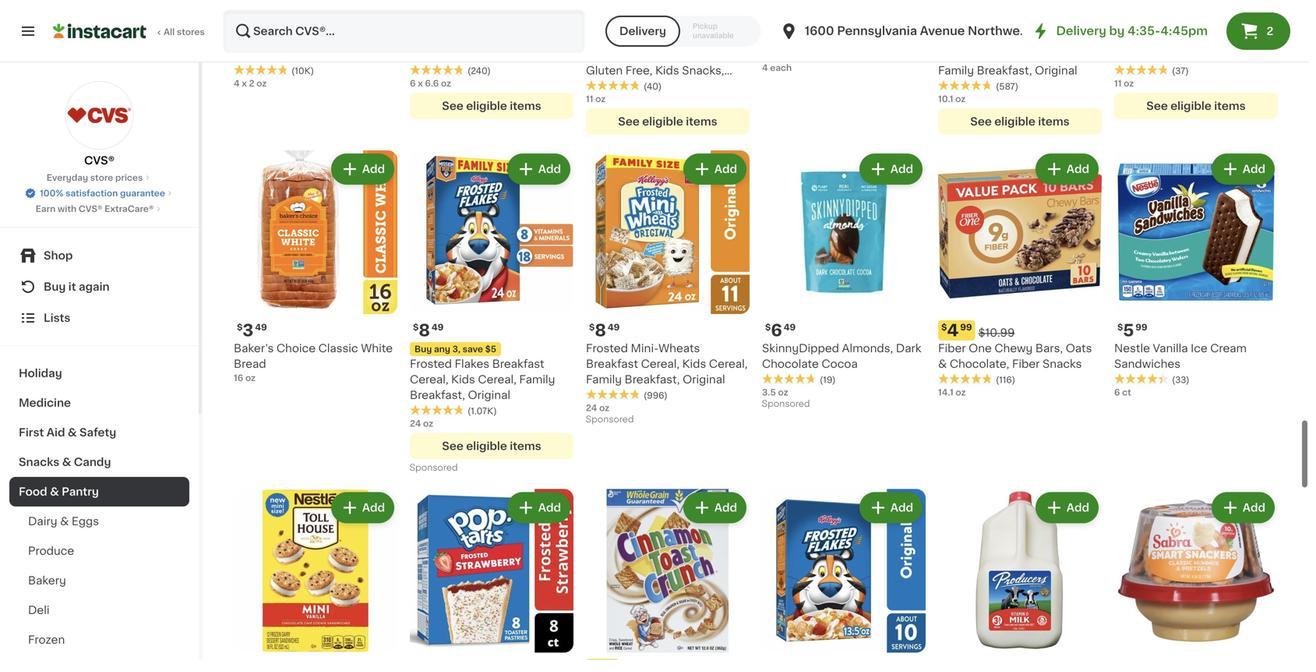 Task type: vqa. For each thing, say whether or not it's contained in the screenshot.
Living
no



Task type: describe. For each thing, give the bounding box(es) containing it.
holiday
[[19, 368, 62, 379]]

chocolate,
[[950, 358, 1009, 369]]

delivery by 4:35-4:45pm link
[[1031, 22, 1208, 41]]

4 1 from the left
[[987, 20, 990, 29]]

original inside 'frosted mini-wheats breakfast cereal, kids cereal, family breakfast, original'
[[683, 374, 725, 385]]

1 horizontal spatial fiber
[[1012, 358, 1040, 369]]

smucker's
[[234, 18, 291, 29]]

dark
[[896, 343, 922, 354]]

oz right 6.6 on the left top of page
[[441, 79, 451, 87]]

product group containing 4
[[938, 150, 1102, 398]]

produce link
[[9, 536, 189, 566]]

free for post pebbles fruity pebbles breakfast cereal, gluten free, kids snacks, small cereal box
[[640, 20, 660, 29]]

frosted flakes breakfast cereal, kids cereal, family breakfast, original
[[410, 358, 555, 400]]

5
[[1123, 322, 1134, 338]]

product group containing post pebbles fruity pebbles breakfast cereal, gluten free, kids snacks, small cereal box
[[586, 0, 750, 135]]

$10.99
[[979, 327, 1015, 338]]

post pebbles cocoa pebbles breakfast cereal
[[1114, 34, 1259, 60]]

everyday store prices
[[47, 173, 143, 182]]

99 for 4
[[960, 323, 972, 331]]

white
[[361, 343, 393, 354]]

get inside 'buy 1 get 1 free kellogg froot loops breakfast cereal, kids cereal, family breakfast, original'
[[968, 20, 985, 29]]

cocoa inside 'post pebbles cocoa pebbles breakfast cereal'
[[1196, 34, 1232, 45]]

11 oz for post pebbles cocoa pebbles breakfast cereal
[[1114, 79, 1134, 87]]

kids inside 'buy 1 get 1 free kellogg froot loops breakfast cereal, kids cereal, family breakfast, original'
[[1035, 49, 1059, 60]]

food & pantry link
[[9, 477, 189, 507]]

oz for fiber one chewy bars, oats & chocolate, fiber snacks
[[956, 388, 966, 396]]

box
[[657, 80, 678, 91]]

(1.07k)
[[468, 407, 497, 415]]

oz for post pebbles fruity pebbles breakfast cereal, gluten free, kids snacks, small cereal box
[[595, 94, 606, 103]]

pebbles up (37)
[[1142, 34, 1193, 45]]

breakfast inside frosted flakes breakfast cereal, kids cereal, family breakfast, original
[[492, 358, 545, 369]]

& left candy
[[62, 457, 71, 468]]

see for bibigo steamed dumplings chicken and vegetable
[[442, 100, 464, 111]]

4 inside $ 4 99 $10.99 fiber one chewy bars, oats & chocolate, fiber snacks
[[947, 322, 959, 338]]

bread
[[234, 358, 266, 369]]

& left eggs at bottom
[[60, 516, 69, 527]]

49 for frosted mini-wheats breakfast cereal, kids cereal, family breakfast, original
[[608, 323, 620, 331]]

6 ct
[[1114, 388, 1131, 396]]

frozen inside 'link'
[[28, 634, 65, 645]]

breakfast inside 'frosted mini-wheats breakfast cereal, kids cereal, family breakfast, original'
[[586, 358, 638, 369]]

satisfaction
[[66, 189, 118, 198]]

extracare®
[[105, 205, 154, 213]]

kids inside post pebbles fruity pebbles breakfast cereal, gluten free, kids snacks, small cereal box
[[655, 65, 679, 76]]

breakfast inside post pebbles fruity pebbles breakfast cereal, gluten free, kids snacks, small cereal box
[[640, 49, 692, 60]]

0 horizontal spatial 2
[[249, 79, 254, 87]]

24 for 8
[[586, 404, 597, 412]]

cereal inside post pebbles fruity pebbles breakfast cereal, gluten free, kids snacks, small cereal box
[[619, 80, 654, 91]]

$ for baker's choice classic white bread
[[237, 323, 243, 331]]

4:45pm
[[1161, 25, 1208, 37]]

see for post pebbles cocoa pebbles breakfast cereal
[[1147, 100, 1168, 111]]

deli
[[28, 605, 49, 616]]

items for bibigo steamed dumplings chicken and vegetable
[[510, 100, 541, 111]]

chocolate
[[762, 358, 819, 369]]

cvs® logo image
[[65, 81, 134, 150]]

1600 pennsylvania avenue northwest button
[[780, 9, 1032, 53]]

buy for frosted flakes breakfast cereal, kids cereal, family breakfast, original
[[415, 345, 432, 353]]

buy for post pebbles fruity pebbles breakfast cereal, gluten free, kids snacks, small cereal box
[[591, 20, 608, 29]]

4 for 4 x 2 oz
[[234, 79, 240, 87]]

buy for post pebbles cocoa pebbles breakfast cereal
[[1119, 20, 1137, 29]]

chewy
[[995, 343, 1033, 354]]

cvs® inside "link"
[[79, 205, 102, 213]]

grape
[[324, 34, 358, 45]]

safety
[[79, 427, 116, 438]]

pebbles up the free,
[[614, 34, 665, 45]]

bars,
[[1036, 343, 1063, 354]]

$ 3 49
[[237, 322, 267, 338]]

buy 1 get 1 free kellogg froot loops breakfast cereal, kids cereal, family breakfast, original
[[938, 20, 1100, 76]]

delivery by 4:35-4:45pm
[[1056, 25, 1208, 37]]

avenue
[[920, 25, 965, 37]]

baker's choice classic white bread 16 oz
[[234, 343, 393, 382]]

3,
[[452, 345, 461, 353]]

earn with cvs® extracare®
[[36, 205, 154, 213]]

see eligible items down the (587)
[[971, 116, 1070, 127]]

frosted for 8
[[586, 343, 628, 354]]

10.1 oz
[[938, 94, 966, 103]]

breakfast, inside 'frosted mini-wheats breakfast cereal, kids cereal, family breakfast, original'
[[625, 374, 680, 385]]

snacks,
[[682, 65, 724, 76]]

get for post pebbles cocoa pebbles breakfast cereal
[[1144, 20, 1161, 29]]

nestle vanilla ice cream sandwiches
[[1114, 343, 1247, 369]]

delivery for delivery
[[619, 26, 666, 37]]

sponsored badge image for 6
[[762, 400, 809, 409]]

oz inside the baker's choice classic white bread 16 oz
[[245, 374, 256, 382]]

100%
[[40, 189, 63, 198]]

family inside frosted flakes breakfast cereal, kids cereal, family breakfast, original
[[519, 374, 555, 385]]

oreo
[[762, 18, 789, 29]]

& inside $ 4 99 $10.99 fiber one chewy bars, oats & chocolate, fiber snacks
[[938, 358, 947, 369]]

kellogg
[[938, 34, 980, 45]]

northwest
[[968, 25, 1032, 37]]

stores
[[177, 28, 205, 36]]

see eligible items button for cereal,
[[586, 108, 750, 135]]

first aid & safety
[[19, 427, 116, 438]]

11 oz for post pebbles fruity pebbles breakfast cereal, gluten free, kids snacks, small cereal box
[[586, 94, 606, 103]]

small
[[586, 80, 616, 91]]

pantry
[[62, 486, 99, 497]]

oz for kellogg froot loops breakfast cereal, kids cereal, family breakfast, original
[[956, 94, 966, 103]]

with
[[58, 205, 76, 213]]

store
[[90, 173, 113, 182]]

2 1 from the left
[[634, 20, 638, 29]]

oz down sandwich
[[257, 79, 267, 87]]

see eligible items button down the (587)
[[938, 108, 1102, 135]]

family inside 'frosted mini-wheats breakfast cereal, kids cereal, family breakfast, original'
[[586, 374, 622, 385]]

holiday link
[[9, 359, 189, 388]]

3.5
[[762, 388, 776, 396]]

skinnydipped
[[762, 343, 839, 354]]

oz for frosted mini-wheats breakfast cereal, kids cereal, family breakfast, original
[[599, 404, 610, 412]]

49 for baker's choice classic white bread
[[255, 323, 267, 331]]

lists link
[[9, 302, 189, 334]]

10.1
[[938, 94, 954, 103]]

oz for skinnydipped almonds, dark chocolate cocoa
[[778, 388, 788, 396]]

oz for frosted flakes breakfast cereal, kids cereal, family breakfast, original
[[423, 419, 433, 428]]

sponsored badge image for 8
[[586, 415, 633, 424]]

4 for 4 each
[[762, 63, 768, 72]]

frosted mini-wheats breakfast cereal, kids cereal, family breakfast, original
[[586, 343, 748, 385]]

6.6
[[425, 79, 439, 87]]

items for post pebbles cocoa pebbles breakfast cereal
[[1214, 100, 1246, 111]]

4 each
[[762, 63, 792, 72]]

$ 8 49 for buy
[[413, 322, 444, 338]]

breakfast inside 'buy 1 get 1 free kellogg froot loops breakfast cereal, kids cereal, family breakfast, original'
[[938, 49, 991, 60]]

candy
[[74, 457, 111, 468]]

post for post pebbles fruity pebbles breakfast cereal, gluten free, kids snacks, small cereal box
[[586, 34, 611, 45]]

8 for frosted
[[595, 322, 606, 338]]

uncrustables
[[294, 18, 366, 29]]

breakfast, inside frosted flakes breakfast cereal, kids cereal, family breakfast, original
[[410, 389, 465, 400]]

(240)
[[468, 66, 491, 75]]

snacks inside snacks & candy link
[[19, 457, 59, 468]]

dumplings
[[500, 34, 559, 45]]

first aid & safety link
[[9, 418, 189, 447]]

$ 4 99 $10.99 fiber one chewy bars, oats & chocolate, fiber snacks
[[938, 322, 1092, 369]]

cereal inside 'post pebbles cocoa pebbles breakfast cereal'
[[1223, 49, 1259, 60]]

14.1
[[938, 388, 954, 396]]

vanilla
[[1153, 343, 1188, 354]]

all stores link
[[53, 9, 206, 53]]

skinnydipped almonds, dark chocolate cocoa
[[762, 343, 922, 369]]

almonds,
[[842, 343, 893, 354]]

49 for skinnydipped almonds, dark chocolate cocoa
[[784, 323, 796, 331]]

snacks inside $ 4 99 $10.99 fiber one chewy bars, oats & chocolate, fiber snacks
[[1043, 358, 1082, 369]]

$ inside $ 4 99 $10.99 fiber one chewy bars, oats & chocolate, fiber snacks
[[941, 323, 947, 331]]

oz for post pebbles cocoa pebbles breakfast cereal
[[1124, 79, 1134, 87]]

buy inside 'buy 1 get 1 free kellogg froot loops breakfast cereal, kids cereal, family breakfast, original'
[[943, 20, 960, 29]]

see eligible items for cereal,
[[618, 116, 718, 127]]

sandwiches for frozen
[[762, 34, 828, 45]]

cvs® link
[[65, 81, 134, 168]]

4 x 2 oz
[[234, 79, 267, 87]]

food
[[19, 486, 47, 497]]

everyday store prices link
[[47, 171, 152, 184]]

$ 8 49 for frosted
[[589, 322, 620, 338]]

eligible for cereal,
[[642, 116, 683, 127]]

nestle
[[1114, 343, 1150, 354]]

free for post pebbles cocoa pebbles breakfast cereal
[[1169, 20, 1188, 29]]

100% satisfaction guarantee
[[40, 189, 165, 198]]

first
[[19, 427, 44, 438]]

6 for bibigo steamed dumplings chicken and vegetable
[[410, 79, 416, 87]]

dairy & eggs link
[[9, 507, 189, 536]]

eligible for cereal
[[1171, 100, 1212, 111]]

by
[[1109, 25, 1125, 37]]

3
[[243, 322, 253, 338]]



Task type: locate. For each thing, give the bounding box(es) containing it.
see eligible items down box
[[618, 116, 718, 127]]

2 horizontal spatial family
[[938, 65, 974, 76]]

2 horizontal spatial sponsored badge image
[[762, 400, 809, 409]]

1 vertical spatial fiber
[[1012, 358, 1040, 369]]

0 vertical spatial original
[[1035, 65, 1078, 76]]

2 horizontal spatial original
[[1035, 65, 1078, 76]]

$ 8 49
[[413, 322, 444, 338], [589, 322, 620, 338]]

1 up post pebbles fruity pebbles breakfast cereal, gluten free, kids snacks, small cereal box
[[634, 20, 638, 29]]

post left the 4:45pm
[[1114, 34, 1139, 45]]

$ 6 49
[[765, 322, 796, 338]]

1 horizontal spatial buy 1 get 1 free
[[1119, 20, 1188, 29]]

buy 1 get 1 free
[[591, 20, 660, 29], [1119, 20, 1188, 29]]

2 horizontal spatial 4
[[947, 322, 959, 338]]

2 $ 8 49 from the left
[[589, 322, 620, 338]]

original down wheats
[[683, 374, 725, 385]]

sandwiches
[[762, 34, 828, 45], [1114, 358, 1181, 369]]

99 up one
[[960, 323, 972, 331]]

post inside 'post pebbles cocoa pebbles breakfast cereal'
[[1114, 34, 1139, 45]]

0 vertical spatial cereal
[[1223, 49, 1259, 60]]

free up post pebbles fruity pebbles breakfast cereal, gluten free, kids snacks, small cereal box
[[640, 20, 660, 29]]

everyday
[[47, 173, 88, 182]]

$6.49 element
[[1114, 0, 1278, 16]]

1 horizontal spatial cereal
[[1223, 49, 1259, 60]]

1 vertical spatial cocoa
[[822, 358, 858, 369]]

$ for nestle vanilla ice cream sandwiches
[[1118, 323, 1123, 331]]

frozen right oreo
[[792, 18, 829, 29]]

instacart logo image
[[53, 22, 147, 41]]

x for smucker's uncrustables peanut butter & grape jelly sandwich
[[242, 79, 247, 87]]

100% satisfaction guarantee button
[[24, 184, 174, 200]]

kids
[[1035, 49, 1059, 60], [655, 65, 679, 76], [682, 358, 706, 369], [451, 374, 475, 385]]

frozen inside the oreo frozen dairy dessert sandwiches
[[792, 18, 829, 29]]

bakery
[[28, 575, 66, 586]]

1 horizontal spatial frosted
[[586, 343, 628, 354]]

1 vertical spatial cvs®
[[79, 205, 102, 213]]

1 vertical spatial frozen
[[28, 634, 65, 645]]

buy left "it"
[[44, 281, 66, 292]]

vegetable
[[481, 49, 536, 60]]

product group containing 6
[[762, 150, 926, 412]]

medicine
[[19, 397, 71, 408]]

1 horizontal spatial 24
[[586, 404, 597, 412]]

delivery
[[1056, 25, 1107, 37], [619, 26, 666, 37]]

2 vertical spatial 4
[[947, 322, 959, 338]]

11 for post pebbles fruity pebbles breakfast cereal, gluten free, kids snacks, small cereal box
[[586, 94, 593, 103]]

frozen link
[[9, 625, 189, 655]]

0 horizontal spatial post
[[586, 34, 611, 45]]

4 49 from the left
[[784, 323, 796, 331]]

1 1 from the left
[[610, 20, 614, 29]]

1 vertical spatial dairy
[[28, 516, 57, 527]]

eggs
[[72, 516, 99, 527]]

sandwiches for vanilla
[[1114, 358, 1181, 369]]

original inside 'buy 1 get 1 free kellogg froot loops breakfast cereal, kids cereal, family breakfast, original'
[[1035, 65, 1078, 76]]

oz down "small"
[[595, 94, 606, 103]]

oz right 3.5
[[778, 388, 788, 396]]

Search field
[[224, 11, 584, 51]]

$ for frosted mini-wheats breakfast cereal, kids cereal, family breakfast, original
[[589, 323, 595, 331]]

pebbles
[[614, 34, 665, 45], [1142, 34, 1193, 45], [586, 49, 637, 60], [1114, 49, 1165, 60]]

buy it again link
[[9, 271, 189, 302]]

49 up skinnydipped at right
[[784, 323, 796, 331]]

frozen
[[792, 18, 829, 29], [28, 634, 65, 645]]

1 $ from the left
[[237, 323, 243, 331]]

cereal
[[1223, 49, 1259, 60], [619, 80, 654, 91]]

1 horizontal spatial cocoa
[[1196, 34, 1232, 45]]

0 vertical spatial 11 oz
[[1114, 79, 1134, 87]]

1 vertical spatial original
[[683, 374, 725, 385]]

product group containing 3
[[234, 150, 397, 384]]

1 8 from the left
[[419, 322, 430, 338]]

breakfast down $5
[[492, 358, 545, 369]]

0 horizontal spatial original
[[468, 389, 510, 400]]

2 inside button
[[1267, 26, 1274, 37]]

1 get from the left
[[616, 20, 632, 29]]

49
[[255, 323, 267, 331], [432, 323, 444, 331], [608, 323, 620, 331], [784, 323, 796, 331]]

11 down the delivery by 4:35-4:45pm "link"
[[1114, 79, 1122, 87]]

1 vertical spatial 2
[[249, 79, 254, 87]]

5 1 from the left
[[1139, 20, 1142, 29]]

1 up gluten at the left top of the page
[[610, 20, 614, 29]]

2 horizontal spatial breakfast,
[[977, 65, 1032, 76]]

24 oz for buy any 3, save $5
[[410, 419, 433, 428]]

11 down "small"
[[586, 94, 593, 103]]

snacks up the food
[[19, 457, 59, 468]]

2 down sandwich
[[249, 79, 254, 87]]

1 horizontal spatial dairy
[[832, 18, 861, 29]]

see eligible items down (37)
[[1147, 100, 1246, 111]]

cereal down the free,
[[619, 80, 654, 91]]

snacks
[[1043, 358, 1082, 369], [19, 457, 59, 468]]

pennsylvania
[[837, 25, 917, 37]]

prices
[[115, 173, 143, 182]]

0 horizontal spatial buy 1 get 1 free
[[591, 20, 660, 29]]

0 vertical spatial breakfast,
[[977, 65, 1032, 76]]

11 oz down the delivery by 4:35-4:45pm "link"
[[1114, 79, 1134, 87]]

1 post from the left
[[586, 34, 611, 45]]

see eligible items button down (37)
[[1114, 93, 1278, 119]]

1 x from the left
[[242, 79, 247, 87]]

original up the (1.07k)
[[468, 389, 510, 400]]

1 horizontal spatial delivery
[[1056, 25, 1107, 37]]

breakfast, down any
[[410, 389, 465, 400]]

sandwiches down oreo
[[762, 34, 828, 45]]

eligible down (37)
[[1171, 100, 1212, 111]]

(37)
[[1172, 66, 1189, 75]]

0 vertical spatial snacks
[[1043, 358, 1082, 369]]

smucker's uncrustables peanut butter & grape jelly sandwich
[[234, 18, 387, 60]]

0 horizontal spatial 4
[[234, 79, 240, 87]]

6 left 6.6 on the left top of page
[[410, 79, 416, 87]]

buy inside "buy it again" link
[[44, 281, 66, 292]]

5 $ from the left
[[941, 323, 947, 331]]

items for post pebbles fruity pebbles breakfast cereal, gluten free, kids snacks, small cereal box
[[686, 116, 718, 127]]

2 horizontal spatial 6
[[1114, 388, 1120, 396]]

0 horizontal spatial family
[[519, 374, 555, 385]]

x down sandwich
[[242, 79, 247, 87]]

product group containing kellogg froot loops breakfast cereal, kids cereal, family breakfast, original
[[938, 0, 1102, 135]]

0 horizontal spatial $ 8 49
[[413, 322, 444, 338]]

1 horizontal spatial get
[[968, 20, 985, 29]]

14.1 oz
[[938, 388, 966, 396]]

eligible down box
[[642, 116, 683, 127]]

x inside product group
[[418, 79, 423, 87]]

ice
[[1191, 343, 1208, 354]]

breakfast, up the (587)
[[977, 65, 1032, 76]]

get right 'by'
[[1144, 20, 1161, 29]]

& right aid on the left of the page
[[68, 427, 77, 438]]

loops
[[1014, 34, 1048, 45]]

pebbles up gluten at the left top of the page
[[586, 49, 637, 60]]

1 up froot
[[987, 20, 990, 29]]

frozen down the deli
[[28, 634, 65, 645]]

3 49 from the left
[[608, 323, 620, 331]]

(10k)
[[291, 66, 314, 75]]

breakfast down the kellogg
[[938, 49, 991, 60]]

free inside 'buy 1 get 1 free kellogg froot loops breakfast cereal, kids cereal, family breakfast, original'
[[992, 20, 1012, 29]]

pebbles down the 4:35-
[[1114, 49, 1165, 60]]

& up 14.1
[[938, 358, 947, 369]]

product group containing post pebbles cocoa pebbles breakfast cereal
[[1114, 0, 1278, 119]]

2 x from the left
[[418, 79, 423, 87]]

oz right 14.1
[[956, 388, 966, 396]]

2 vertical spatial 6
[[1114, 388, 1120, 396]]

choice
[[277, 343, 316, 354]]

post inside post pebbles fruity pebbles breakfast cereal, gluten free, kids snacks, small cereal box
[[586, 34, 611, 45]]

see eligible items down the (1.07k)
[[442, 441, 541, 451]]

49 inside $ 6 49
[[784, 323, 796, 331]]

cvs® up everyday store prices link
[[84, 155, 115, 166]]

0 horizontal spatial get
[[616, 20, 632, 29]]

0 horizontal spatial free
[[640, 20, 660, 29]]

1 horizontal spatial breakfast,
[[625, 374, 680, 385]]

cereal, inside post pebbles fruity pebbles breakfast cereal, gluten free, kids snacks, small cereal box
[[695, 49, 733, 60]]

each
[[770, 63, 792, 72]]

6 up skinnydipped at right
[[771, 322, 782, 338]]

$ 8 49 up any
[[413, 322, 444, 338]]

1 vertical spatial 11
[[586, 94, 593, 103]]

shop
[[44, 250, 73, 261]]

dairy
[[832, 18, 861, 29], [28, 516, 57, 527]]

0 horizontal spatial sponsored badge image
[[410, 464, 457, 472]]

1 vertical spatial sandwiches
[[1114, 358, 1181, 369]]

2 free from the left
[[992, 20, 1012, 29]]

& inside smucker's uncrustables peanut butter & grape jelly sandwich
[[312, 34, 321, 45]]

mini-
[[631, 343, 659, 354]]

product group containing 5
[[1114, 150, 1278, 398]]

oz down frosted flakes breakfast cereal, kids cereal, family breakfast, original
[[423, 419, 433, 428]]

1 horizontal spatial family
[[586, 374, 622, 385]]

cocoa inside skinnydipped almonds, dark chocolate cocoa
[[822, 358, 858, 369]]

6 for nestle vanilla ice cream sandwiches
[[1114, 388, 1120, 396]]

1 horizontal spatial 11 oz
[[1114, 79, 1134, 87]]

2 down $6.49 element
[[1267, 26, 1274, 37]]

see eligible items for cereal
[[1147, 100, 1246, 111]]

1 vertical spatial breakfast,
[[625, 374, 680, 385]]

get up the kellogg
[[968, 20, 985, 29]]

breakfast
[[640, 49, 692, 60], [938, 49, 991, 60], [1168, 49, 1221, 60], [492, 358, 545, 369], [586, 358, 638, 369]]

fiber down chewy
[[1012, 358, 1040, 369]]

snacks & candy link
[[9, 447, 189, 477]]

1 vertical spatial 11 oz
[[586, 94, 606, 103]]

service type group
[[605, 16, 761, 47]]

get up the free,
[[616, 20, 632, 29]]

(116)
[[996, 375, 1016, 384]]

jelly
[[360, 34, 387, 45]]

1 vertical spatial 24 oz
[[410, 419, 433, 428]]

$ for skinnydipped almonds, dark chocolate cocoa
[[765, 323, 771, 331]]

kids down loops
[[1035, 49, 1059, 60]]

froot
[[983, 34, 1011, 45]]

dairy left dessert
[[832, 18, 861, 29]]

see eligible items
[[442, 100, 541, 111], [1147, 100, 1246, 111], [618, 116, 718, 127], [971, 116, 1070, 127], [442, 441, 541, 451]]

6 $ from the left
[[1118, 323, 1123, 331]]

0 vertical spatial dairy
[[832, 18, 861, 29]]

breakfast down fruity
[[640, 49, 692, 60]]

1 free from the left
[[640, 20, 660, 29]]

shop link
[[9, 240, 189, 271]]

frosted left mini-
[[586, 343, 628, 354]]

$5
[[485, 345, 497, 353]]

99 inside the $ 5 99
[[1136, 323, 1148, 331]]

1 horizontal spatial 24 oz
[[586, 404, 610, 412]]

0 horizontal spatial fiber
[[938, 343, 966, 354]]

8 up buy any 3, save $5
[[419, 322, 430, 338]]

buy 1 get 1 free for post pebbles fruity pebbles breakfast cereal, gluten free, kids snacks, small cereal box
[[591, 20, 660, 29]]

0 vertical spatial sandwiches
[[762, 34, 828, 45]]

breakfast inside 'post pebbles cocoa pebbles breakfast cereal'
[[1168, 49, 1221, 60]]

49 inside $ 3 49
[[255, 323, 267, 331]]

0 horizontal spatial 11
[[586, 94, 593, 103]]

2 post from the left
[[1114, 34, 1139, 45]]

1 horizontal spatial free
[[992, 20, 1012, 29]]

0 horizontal spatial 99
[[960, 323, 972, 331]]

2 $ from the left
[[413, 323, 419, 331]]

see eligible items button down box
[[586, 108, 750, 135]]

1 horizontal spatial snacks
[[1043, 358, 1082, 369]]

1 horizontal spatial sandwiches
[[1114, 358, 1181, 369]]

delivery up the free,
[[619, 26, 666, 37]]

buy up the kellogg
[[943, 20, 960, 29]]

earn
[[36, 205, 56, 213]]

post
[[586, 34, 611, 45], [1114, 34, 1139, 45]]

2 buy 1 get 1 free from the left
[[1119, 20, 1188, 29]]

& down uncrustables
[[312, 34, 321, 45]]

1 99 from the left
[[960, 323, 972, 331]]

bibigo
[[410, 34, 445, 45]]

product group containing bibigo steamed dumplings chicken and vegetable
[[410, 0, 574, 119]]

0 horizontal spatial breakfast,
[[410, 389, 465, 400]]

3 get from the left
[[1144, 20, 1161, 29]]

0 vertical spatial 2
[[1267, 26, 1274, 37]]

items
[[510, 100, 541, 111], [1214, 100, 1246, 111], [686, 116, 718, 127], [1038, 116, 1070, 127], [510, 441, 541, 451]]

24 oz for 8
[[586, 404, 610, 412]]

family
[[938, 65, 974, 76], [519, 374, 555, 385], [586, 374, 622, 385]]

99 right 5
[[1136, 323, 1148, 331]]

0 vertical spatial 11
[[1114, 79, 1122, 87]]

3 1 from the left
[[962, 20, 966, 29]]

None search field
[[223, 9, 585, 53]]

8 up 'frosted mini-wheats breakfast cereal, kids cereal, family breakfast, original'
[[595, 322, 606, 338]]

$ for buy any 3, save $5
[[413, 323, 419, 331]]

4 up chocolate,
[[947, 322, 959, 338]]

1 vertical spatial snacks
[[19, 457, 59, 468]]

$ inside $ 6 49
[[765, 323, 771, 331]]

49 for buy any 3, save $5
[[432, 323, 444, 331]]

oz down 'frosted mini-wheats breakfast cereal, kids cereal, family breakfast, original'
[[599, 404, 610, 412]]

product group
[[410, 0, 574, 119], [586, 0, 750, 135], [938, 0, 1102, 135], [1114, 0, 1278, 119], [234, 150, 397, 384], [410, 150, 574, 476], [586, 150, 750, 428], [762, 150, 926, 412], [938, 150, 1102, 398], [1114, 150, 1278, 398], [234, 489, 397, 660], [410, 489, 574, 660], [586, 489, 750, 660], [762, 489, 926, 660], [938, 489, 1102, 660], [1114, 489, 1278, 660]]

(40)
[[644, 82, 662, 91]]

breakfast up (37)
[[1168, 49, 1221, 60]]

eligible for vegetable
[[466, 100, 507, 111]]

0 horizontal spatial 8
[[419, 322, 430, 338]]

earn with cvs® extracare® link
[[36, 203, 163, 215]]

1 49 from the left
[[255, 323, 267, 331]]

x for bibigo steamed dumplings chicken and vegetable
[[418, 79, 423, 87]]

kids down the 'flakes'
[[451, 374, 475, 385]]

sponsored badge image inside product group
[[762, 400, 809, 409]]

cocoa down $6.49 element
[[1196, 34, 1232, 45]]

0 vertical spatial 4
[[762, 63, 768, 72]]

$ inside the $ 5 99
[[1118, 323, 1123, 331]]

dairy & eggs
[[28, 516, 99, 527]]

6 left ct
[[1114, 388, 1120, 396]]

medicine link
[[9, 388, 189, 418]]

0 horizontal spatial 6
[[410, 79, 416, 87]]

3 $ from the left
[[589, 323, 595, 331]]

4 left each
[[762, 63, 768, 72]]

one
[[969, 343, 992, 354]]

1 $ 8 49 from the left
[[413, 322, 444, 338]]

sandwiches inside the oreo frozen dairy dessert sandwiches
[[762, 34, 828, 45]]

8 for buy
[[419, 322, 430, 338]]

1 horizontal spatial 2
[[1267, 26, 1274, 37]]

1 horizontal spatial x
[[418, 79, 423, 87]]

any
[[434, 345, 450, 353]]

4 down sandwich
[[234, 79, 240, 87]]

kids inside frosted flakes breakfast cereal, kids cereal, family breakfast, original
[[451, 374, 475, 385]]

3 free from the left
[[1169, 20, 1188, 29]]

6 1 from the left
[[1163, 20, 1167, 29]]

free up 'post pebbles cocoa pebbles breakfast cereal'
[[1169, 20, 1188, 29]]

1 horizontal spatial 99
[[1136, 323, 1148, 331]]

all
[[164, 28, 175, 36]]

2 get from the left
[[968, 20, 985, 29]]

24 for buy any 3, save $5
[[410, 419, 421, 428]]

0 vertical spatial 24 oz
[[586, 404, 610, 412]]

frosted for buy any 3, save $5
[[410, 358, 452, 369]]

1 horizontal spatial 11
[[1114, 79, 1122, 87]]

24
[[586, 404, 597, 412], [410, 419, 421, 428]]

0 vertical spatial cvs®
[[84, 155, 115, 166]]

1 horizontal spatial frozen
[[792, 18, 829, 29]]

0 horizontal spatial sandwiches
[[762, 34, 828, 45]]

eligible down the (1.07k)
[[466, 441, 507, 451]]

oats
[[1066, 343, 1092, 354]]

original
[[1035, 65, 1078, 76], [683, 374, 725, 385], [468, 389, 510, 400]]

1 horizontal spatial post
[[1114, 34, 1139, 45]]

frosted down any
[[410, 358, 452, 369]]

buy left the 4:45pm
[[1119, 20, 1137, 29]]

49 right the 3
[[255, 323, 267, 331]]

0 vertical spatial sponsored badge image
[[762, 400, 809, 409]]

frosted inside frosted flakes breakfast cereal, kids cereal, family breakfast, original
[[410, 358, 452, 369]]

0 horizontal spatial 11 oz
[[586, 94, 606, 103]]

frosted
[[586, 343, 628, 354], [410, 358, 452, 369]]

1 horizontal spatial $ 8 49
[[589, 322, 620, 338]]

1 vertical spatial 6
[[771, 322, 782, 338]]

2 vertical spatial sponsored badge image
[[410, 464, 457, 472]]

0 horizontal spatial 24
[[410, 419, 421, 428]]

see for post pebbles fruity pebbles breakfast cereal, gluten free, kids snacks, small cereal box
[[618, 116, 640, 127]]

sponsored badge image
[[762, 400, 809, 409], [586, 415, 633, 424], [410, 464, 457, 472]]

delivery inside "link"
[[1056, 25, 1107, 37]]

1 horizontal spatial sponsored badge image
[[586, 415, 633, 424]]

buy any 3, save $5
[[415, 345, 497, 353]]

get for post pebbles fruity pebbles breakfast cereal, gluten free, kids snacks, small cereal box
[[616, 20, 632, 29]]

1 horizontal spatial original
[[683, 374, 725, 385]]

99 for 5
[[1136, 323, 1148, 331]]

0 horizontal spatial cocoa
[[822, 358, 858, 369]]

1 vertical spatial sponsored badge image
[[586, 415, 633, 424]]

(33)
[[1172, 375, 1190, 384]]

oz down delivery by 4:35-4:45pm
[[1124, 79, 1134, 87]]

1 up the kellogg
[[962, 20, 966, 29]]

family inside 'buy 1 get 1 free kellogg froot loops breakfast cereal, kids cereal, family breakfast, original'
[[938, 65, 974, 76]]

sandwiches inside nestle vanilla ice cream sandwiches
[[1114, 358, 1181, 369]]

1 vertical spatial cereal
[[619, 80, 654, 91]]

fiber left one
[[938, 343, 966, 354]]

eligible down the (587)
[[995, 116, 1036, 127]]

cocoa up (19) on the bottom of page
[[822, 358, 858, 369]]

breakfast down mini-
[[586, 358, 638, 369]]

1 horizontal spatial 8
[[595, 322, 606, 338]]

kids up box
[[655, 65, 679, 76]]

cvs® down satisfaction in the left top of the page
[[79, 205, 102, 213]]

6 x 6.6 oz
[[410, 79, 451, 87]]

2 vertical spatial original
[[468, 389, 510, 400]]

0 horizontal spatial dairy
[[28, 516, 57, 527]]

produce
[[28, 546, 74, 556]]

49 up any
[[432, 323, 444, 331]]

dairy inside the oreo frozen dairy dessert sandwiches
[[832, 18, 861, 29]]

(587)
[[996, 82, 1019, 91]]

original down loops
[[1035, 65, 1078, 76]]

4:35-
[[1128, 25, 1161, 37]]

0 horizontal spatial x
[[242, 79, 247, 87]]

aid
[[47, 427, 65, 438]]

$
[[237, 323, 243, 331], [413, 323, 419, 331], [589, 323, 595, 331], [765, 323, 771, 331], [941, 323, 947, 331], [1118, 323, 1123, 331]]

1
[[610, 20, 614, 29], [634, 20, 638, 29], [962, 20, 966, 29], [987, 20, 990, 29], [1139, 20, 1142, 29], [1163, 20, 1167, 29]]

see eligible items down "(240)"
[[442, 100, 541, 111]]

see eligible items button down the (1.07k)
[[410, 433, 574, 459]]

peanut
[[234, 34, 272, 45]]

0 vertical spatial 6
[[410, 79, 416, 87]]

$4.99 original price: $10.99 element
[[938, 320, 1102, 340]]

$ inside $ 3 49
[[237, 323, 243, 331]]

0 vertical spatial 24
[[586, 404, 597, 412]]

post pebbles fruity pebbles breakfast cereal, gluten free, kids snacks, small cereal box
[[586, 34, 733, 91]]

1 buy 1 get 1 free from the left
[[591, 20, 660, 29]]

delivery for delivery by 4:35-4:45pm
[[1056, 25, 1107, 37]]

steamed
[[448, 34, 497, 45]]

2 8 from the left
[[595, 322, 606, 338]]

original inside frosted flakes breakfast cereal, kids cereal, family breakfast, original
[[468, 389, 510, 400]]

see eligible items for vegetable
[[442, 100, 541, 111]]

kids inside 'frosted mini-wheats breakfast cereal, kids cereal, family breakfast, original'
[[682, 358, 706, 369]]

breakfast, inside 'buy 1 get 1 free kellogg froot loops breakfast cereal, kids cereal, family breakfast, original'
[[977, 65, 1032, 76]]

see
[[442, 100, 464, 111], [1147, 100, 1168, 111], [618, 116, 640, 127], [971, 116, 992, 127], [442, 441, 464, 451]]

frosted inside 'frosted mini-wheats breakfast cereal, kids cereal, family breakfast, original'
[[586, 343, 628, 354]]

free up froot
[[992, 20, 1012, 29]]

0 horizontal spatial frosted
[[410, 358, 452, 369]]

1 horizontal spatial 4
[[762, 63, 768, 72]]

16
[[234, 374, 243, 382]]

0 horizontal spatial snacks
[[19, 457, 59, 468]]

see eligible items button for cereal
[[1114, 93, 1278, 119]]

sandwiches down nestle
[[1114, 358, 1181, 369]]

11 oz down "small"
[[586, 94, 606, 103]]

0 horizontal spatial 24 oz
[[410, 419, 433, 428]]

11 for post pebbles cocoa pebbles breakfast cereal
[[1114, 79, 1122, 87]]

& right the food
[[50, 486, 59, 497]]

food & pantry
[[19, 486, 99, 497]]

2 vertical spatial breakfast,
[[410, 389, 465, 400]]

1 right 'by'
[[1139, 20, 1142, 29]]

99
[[960, 323, 972, 331], [1136, 323, 1148, 331]]

get
[[616, 20, 632, 29], [968, 20, 985, 29], [1144, 20, 1161, 29]]

2 49 from the left
[[432, 323, 444, 331]]

0 horizontal spatial cereal
[[619, 80, 654, 91]]

1 vertical spatial 4
[[234, 79, 240, 87]]

see eligible items button for vegetable
[[410, 93, 574, 119]]

x
[[242, 79, 247, 87], [418, 79, 423, 87]]

$ 8 49 up 'frosted mini-wheats breakfast cereal, kids cereal, family breakfast, original'
[[589, 322, 620, 338]]

0 vertical spatial frozen
[[792, 18, 829, 29]]

2 99 from the left
[[1136, 323, 1148, 331]]

2
[[1267, 26, 1274, 37], [249, 79, 254, 87]]

0 vertical spatial fiber
[[938, 343, 966, 354]]

post for post pebbles cocoa pebbles breakfast cereal
[[1114, 34, 1139, 45]]

0 horizontal spatial frozen
[[28, 634, 65, 645]]

kids down wheats
[[682, 358, 706, 369]]

butter
[[275, 34, 310, 45]]

4 $ from the left
[[765, 323, 771, 331]]

bibigo steamed dumplings chicken and vegetable
[[410, 34, 559, 60]]

99 inside $ 4 99 $10.99 fiber one chewy bars, oats & chocolate, fiber snacks
[[960, 323, 972, 331]]

see eligible items button down "(240)"
[[410, 93, 574, 119]]

(996)
[[644, 391, 668, 400]]

dairy up produce at the left bottom of the page
[[28, 516, 57, 527]]

1 right the 4:35-
[[1163, 20, 1167, 29]]

delivery inside button
[[619, 26, 666, 37]]

fiber
[[938, 343, 966, 354], [1012, 358, 1040, 369]]

again
[[79, 281, 110, 292]]

2 horizontal spatial free
[[1169, 20, 1188, 29]]

buy 1 get 1 free for post pebbles cocoa pebbles breakfast cereal
[[1119, 20, 1188, 29]]

3.5 oz
[[762, 388, 788, 396]]



